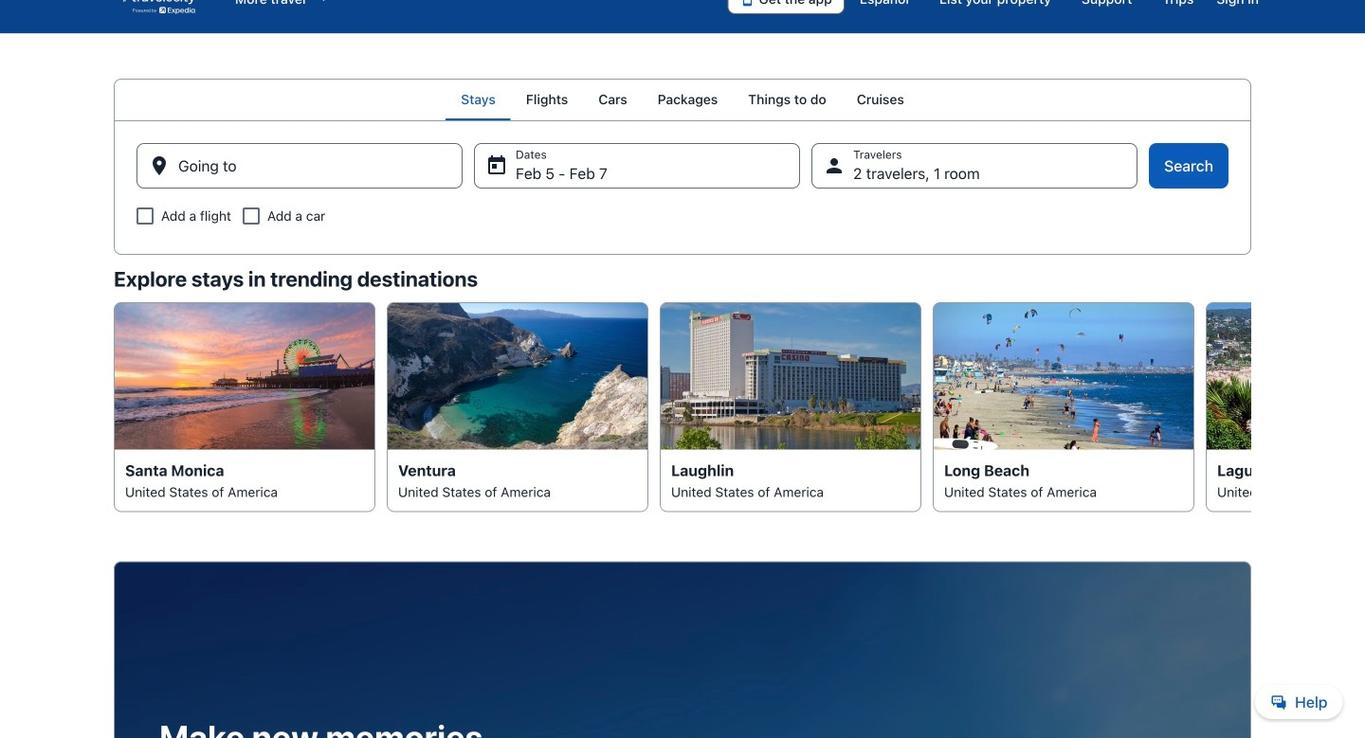 Task type: locate. For each thing, give the bounding box(es) containing it.
laughlin showing cbd, a river or creek and signage image
[[660, 302, 921, 450]]

tab list
[[114, 79, 1251, 120]]

long beach featuring general coastal views, a beach and kite surfing image
[[933, 302, 1194, 450]]

main content
[[0, 79, 1365, 739]]

travelocity logo image
[[114, 0, 197, 14]]

show next card image
[[1240, 396, 1263, 419]]



Task type: vqa. For each thing, say whether or not it's contained in the screenshot.
second list from the left
no



Task type: describe. For each thing, give the bounding box(es) containing it.
download the app button image
[[740, 0, 755, 7]]

show previous card image
[[102, 396, 125, 419]]

channel islands national park image
[[387, 302, 648, 450]]

santa monica pier featuring general coastal views, a sunset and a sandy beach image
[[114, 302, 375, 450]]

laguna - south beaches image
[[1206, 302, 1365, 450]]



